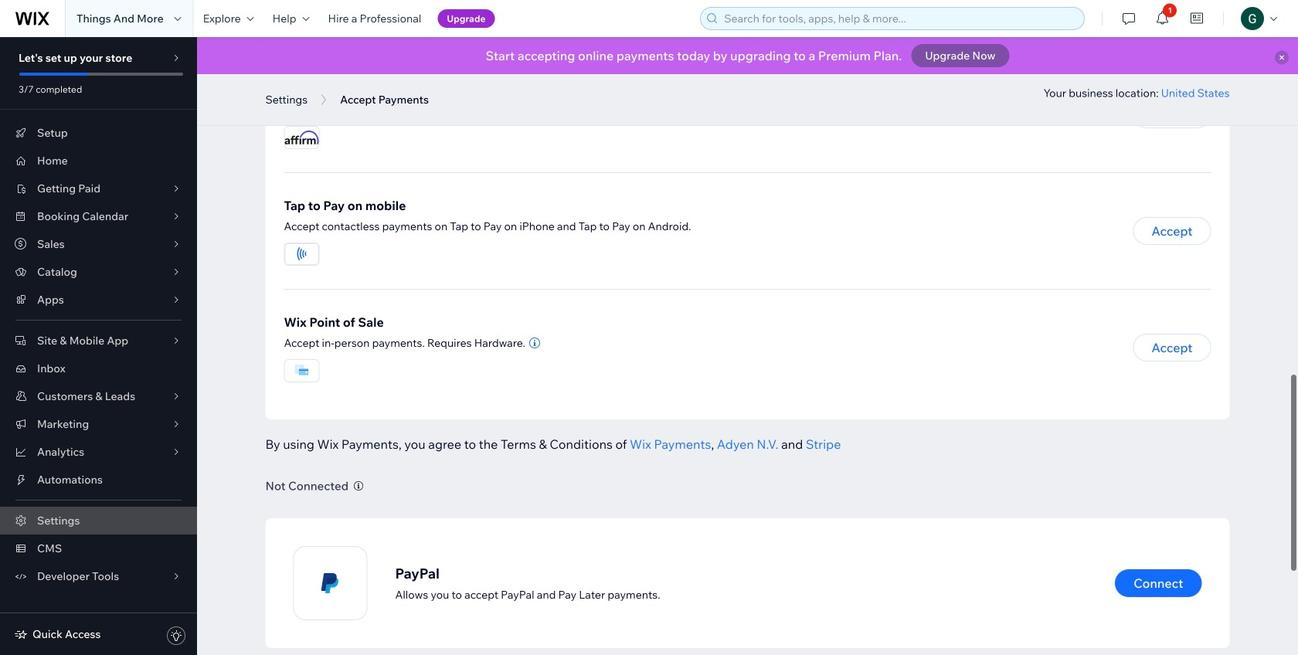 Task type: vqa. For each thing, say whether or not it's contained in the screenshot.
Sidebar element
yes



Task type: locate. For each thing, give the bounding box(es) containing it.
alert
[[197, 37, 1299, 74]]

tap to pay on mobile image
[[285, 244, 319, 265]]

affirm image
[[285, 131, 319, 144]]



Task type: describe. For each thing, give the bounding box(es) containing it.
Search for tools, apps, help & more... field
[[720, 8, 1080, 29]]

wix point of sale image
[[291, 360, 313, 382]]

sidebar element
[[0, 37, 197, 656]]



